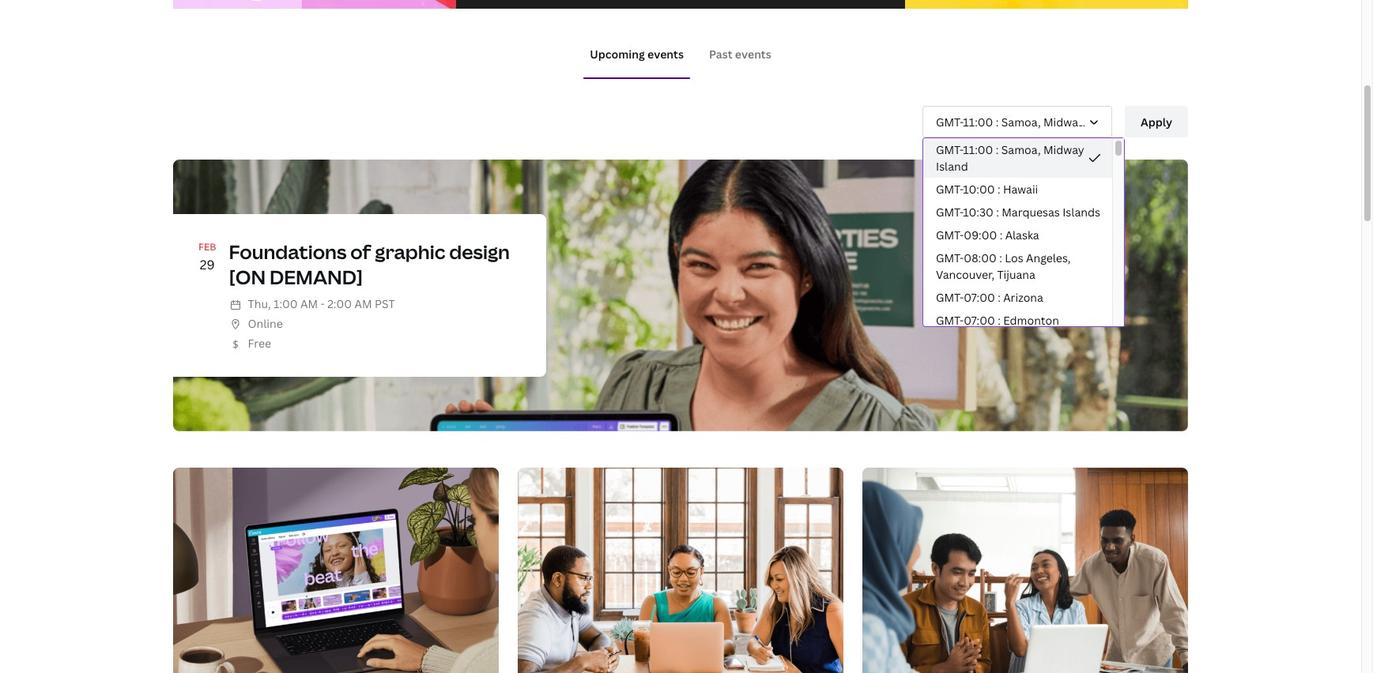 Task type: describe. For each thing, give the bounding box(es) containing it.
[on
[[229, 264, 266, 290]]

3 gmt- from the top
[[936, 182, 963, 197]]

gmt-10:00 : hawaii gmt-10:30 : marquesas islands gmt-09:00 : alaska gmt-08:00 : los angeles, vancouver, tijuana gmt-07:00 : arizona gmt-07:00 : edmonton
[[936, 182, 1100, 328]]

gmt- inside gmt-11:00 : samoa, midway island
[[936, 142, 963, 157]]

08:00
[[964, 251, 997, 266]]

island for list box containing gmt-11:00 : samoa, midway island
[[936, 159, 968, 174]]

gmt-11:00 : samoa, midway island for list box containing gmt-11:00 : samoa, midway island
[[936, 142, 1084, 174]]

upcoming events
[[590, 46, 684, 61]]

2:00
[[327, 296, 352, 311]]

gmt-07:00 : arizona option
[[923, 286, 1112, 309]]

: right 10:00
[[997, 182, 1000, 197]]

10:00
[[963, 182, 995, 197]]

5 gmt- from the top
[[936, 228, 964, 243]]

pst
[[375, 296, 395, 311]]

past events
[[709, 46, 771, 61]]

midway inside the gmt-11:00 : samoa, midway island dropdown button
[[1043, 114, 1084, 129]]

edmonton
[[1003, 313, 1059, 328]]

marquesas
[[1002, 205, 1060, 220]]

gmt-11:00 : samoa, midway island option
[[923, 138, 1112, 178]]

samoa, for the gmt-11:00 : samoa, midway island dropdown button
[[1001, 114, 1041, 129]]

tijuana
[[997, 267, 1035, 282]]

foundations
[[229, 239, 347, 265]]

2 07:00 from the top
[[964, 313, 995, 328]]

: right 10:30
[[996, 205, 999, 220]]

feb
[[198, 241, 216, 254]]

gmt-09:00 : alaska option
[[923, 224, 1112, 247]]

island for the gmt-11:00 : samoa, midway island dropdown button
[[1087, 114, 1119, 129]]

online
[[248, 316, 283, 331]]

: inside dropdown button
[[996, 114, 999, 129]]

feb 29
[[198, 241, 216, 273]]

: inside gmt-11:00 : samoa, midway island
[[996, 142, 999, 157]]

gmt-11:00 : samoa, midway island button
[[922, 106, 1119, 138]]

free
[[248, 336, 271, 351]]

upcoming
[[590, 46, 645, 61]]

graphic
[[375, 239, 445, 265]]

demand]
[[269, 264, 363, 290]]



Task type: vqa. For each thing, say whether or not it's contained in the screenshot.
Create animation button at the right bottom of page
no



Task type: locate. For each thing, give the bounding box(es) containing it.
: right 09:00
[[1000, 228, 1003, 243]]

1 vertical spatial 07:00
[[964, 313, 995, 328]]

0 vertical spatial 11:00
[[963, 114, 993, 129]]

design
[[449, 239, 510, 265]]

islands
[[1063, 205, 1100, 220]]

8 gmt- from the top
[[936, 313, 964, 328]]

1 gmt- from the top
[[936, 114, 963, 129]]

of
[[350, 239, 371, 265]]

gmt-11:00 : samoa, midway island
[[936, 114, 1119, 129], [936, 142, 1084, 174]]

midway
[[1043, 114, 1084, 129], [1043, 142, 1084, 157]]

am left pst
[[354, 296, 372, 311]]

2 am from the left
[[354, 296, 372, 311]]

1 11:00 from the top
[[963, 114, 993, 129]]

-
[[320, 296, 325, 311]]

11:00
[[963, 114, 993, 129], [963, 142, 993, 157]]

1 vertical spatial island
[[936, 159, 968, 174]]

am left - at left
[[300, 296, 318, 311]]

alaska
[[1005, 228, 1039, 243]]

arizona
[[1003, 290, 1043, 305]]

gmt-11:00 : samoa, midway island inside option
[[936, 142, 1084, 174]]

6 gmt- from the top
[[936, 251, 964, 266]]

09:00
[[964, 228, 997, 243]]

gmt-
[[936, 114, 963, 129], [936, 142, 963, 157], [936, 182, 963, 197], [936, 205, 963, 220], [936, 228, 964, 243], [936, 251, 964, 266], [936, 290, 964, 305], [936, 313, 964, 328]]

samoa, inside gmt-11:00 : samoa, midway island option
[[1001, 142, 1041, 157]]

gmt- inside dropdown button
[[936, 114, 963, 129]]

2 gmt- from the top
[[936, 142, 963, 157]]

events for upcoming events
[[647, 46, 684, 61]]

1 vertical spatial 11:00
[[963, 142, 993, 157]]

: left arizona
[[998, 290, 1001, 305]]

0 vertical spatial gmt-11:00 : samoa, midway island
[[936, 114, 1119, 129]]

1 samoa, from the top
[[1001, 114, 1041, 129]]

1 07:00 from the top
[[964, 290, 995, 305]]

: down gmt-07:00 : arizona option
[[998, 313, 1001, 328]]

2 11:00 from the top
[[963, 142, 993, 157]]

gmt-11:00 : samoa, midway island up gmt-10:00 : hawaii "option"
[[936, 142, 1084, 174]]

0 vertical spatial 07:00
[[964, 290, 995, 305]]

2 samoa, from the top
[[1001, 142, 1041, 157]]

am
[[300, 296, 318, 311], [354, 296, 372, 311]]

:
[[996, 114, 999, 129], [996, 142, 999, 157], [997, 182, 1000, 197], [996, 205, 999, 220], [1000, 228, 1003, 243], [999, 251, 1002, 266], [998, 290, 1001, 305], [998, 313, 1001, 328]]

1 vertical spatial midway
[[1043, 142, 1084, 157]]

midway inside gmt-11:00 : samoa, midway island option
[[1043, 142, 1084, 157]]

list box containing gmt-11:00 : samoa, midway island
[[922, 138, 1125, 332]]

0 horizontal spatial events
[[647, 46, 684, 61]]

events right the "upcoming"
[[647, 46, 684, 61]]

samoa,
[[1001, 114, 1041, 129], [1001, 142, 1041, 157]]

samoa, for list box containing gmt-11:00 : samoa, midway island
[[1001, 142, 1041, 157]]

4 gmt- from the top
[[936, 205, 963, 220]]

thu,
[[248, 296, 271, 311]]

midway down the gmt-11:00 : samoa, midway island dropdown button
[[1043, 142, 1084, 157]]

events
[[647, 46, 684, 61], [735, 46, 771, 61]]

2 gmt-11:00 : samoa, midway island from the top
[[936, 142, 1084, 174]]

: up gmt-11:00 : samoa, midway island option
[[996, 114, 999, 129]]

0 horizontal spatial island
[[936, 159, 968, 174]]

list box
[[922, 138, 1125, 332]]

thu, 1:00 am - 2:00 am pst
[[248, 296, 395, 311]]

11:00 up gmt-11:00 : samoa, midway island option
[[963, 114, 993, 129]]

gmt-11:00 : samoa, midway island for the gmt-11:00 : samoa, midway island dropdown button
[[936, 114, 1119, 129]]

gmt-11:00 : samoa, midway island up gmt-11:00 : samoa, midway island option
[[936, 114, 1119, 129]]

gmt-10:00 : hawaii option
[[923, 178, 1112, 201]]

samoa, down the gmt-11:00 : samoa, midway island dropdown button
[[1001, 142, 1041, 157]]

1 horizontal spatial events
[[735, 46, 771, 61]]

island
[[1087, 114, 1119, 129], [936, 159, 968, 174]]

gmt-11:00 : samoa, midway island inside dropdown button
[[936, 114, 1119, 129]]

1 vertical spatial samoa,
[[1001, 142, 1041, 157]]

29
[[200, 256, 215, 273]]

midway up gmt-11:00 : samoa, midway island option
[[1043, 114, 1084, 129]]

07:00 down gmt-07:00 : arizona option
[[964, 313, 995, 328]]

1 gmt-11:00 : samoa, midway island from the top
[[936, 114, 1119, 129]]

samoa, up gmt-11:00 : samoa, midway island option
[[1001, 114, 1041, 129]]

1 events from the left
[[647, 46, 684, 61]]

11:00 up 10:00
[[963, 142, 993, 157]]

past
[[709, 46, 732, 61]]

: down the gmt-11:00 : samoa, midway island dropdown button
[[996, 142, 999, 157]]

7 gmt- from the top
[[936, 290, 964, 305]]

events right past
[[735, 46, 771, 61]]

island inside dropdown button
[[1087, 114, 1119, 129]]

0 horizontal spatial am
[[300, 296, 318, 311]]

gmt-07:00 : edmonton option
[[923, 309, 1112, 332]]

11:00 inside dropdown button
[[963, 114, 993, 129]]

los
[[1005, 251, 1023, 266]]

1:00
[[273, 296, 298, 311]]

0 vertical spatial midway
[[1043, 114, 1084, 129]]

0 vertical spatial island
[[1087, 114, 1119, 129]]

1 midway from the top
[[1043, 114, 1084, 129]]

vancouver,
[[936, 267, 995, 282]]

07:00
[[964, 290, 995, 305], [964, 313, 995, 328]]

1 horizontal spatial am
[[354, 296, 372, 311]]

hawaii
[[1003, 182, 1038, 197]]

1 horizontal spatial island
[[1087, 114, 1119, 129]]

: left los
[[999, 251, 1002, 266]]

11:00 inside option
[[963, 142, 993, 157]]

2 midway from the top
[[1043, 142, 1084, 157]]

10:30
[[963, 205, 993, 220]]

events for past events
[[735, 46, 771, 61]]

foundations of graphic design [on demand]
[[229, 239, 510, 290]]

samoa, inside the gmt-11:00 : samoa, midway island dropdown button
[[1001, 114, 1041, 129]]

island inside gmt-11:00 : samoa, midway island
[[936, 159, 968, 174]]

angeles,
[[1026, 251, 1071, 266]]

gmt-08:00 : los angeles, vancouver, tijuana option
[[923, 247, 1112, 286]]

past events link
[[709, 46, 771, 61]]

gmt-10:30 : marquesas islands option
[[923, 201, 1112, 224]]

0 vertical spatial samoa,
[[1001, 114, 1041, 129]]

07:00 down vancouver,
[[964, 290, 995, 305]]

1 vertical spatial gmt-11:00 : samoa, midway island
[[936, 142, 1084, 174]]

2 events from the left
[[735, 46, 771, 61]]

1 am from the left
[[300, 296, 318, 311]]



